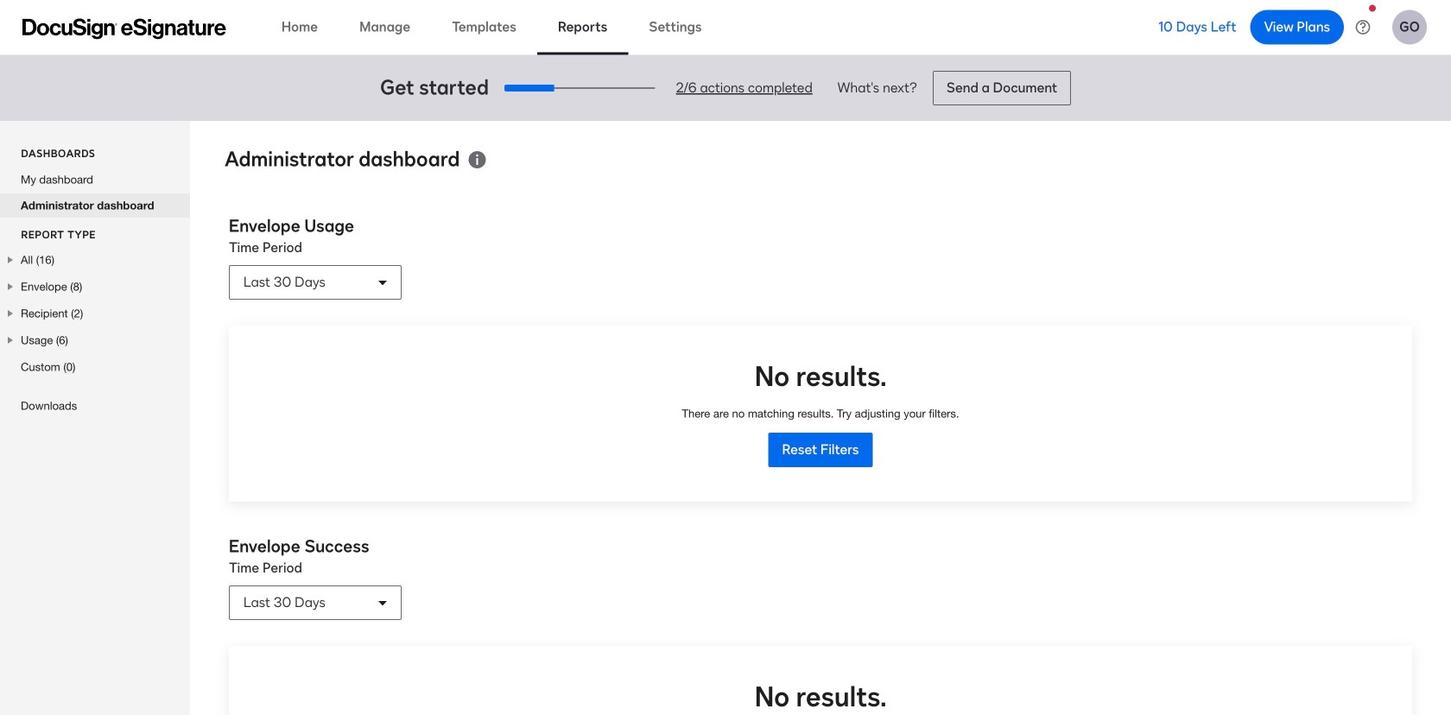 Task type: locate. For each thing, give the bounding box(es) containing it.
docusign esignature image
[[22, 19, 226, 39]]



Task type: vqa. For each thing, say whether or not it's contained in the screenshot.
the DocuSignLogo
no



